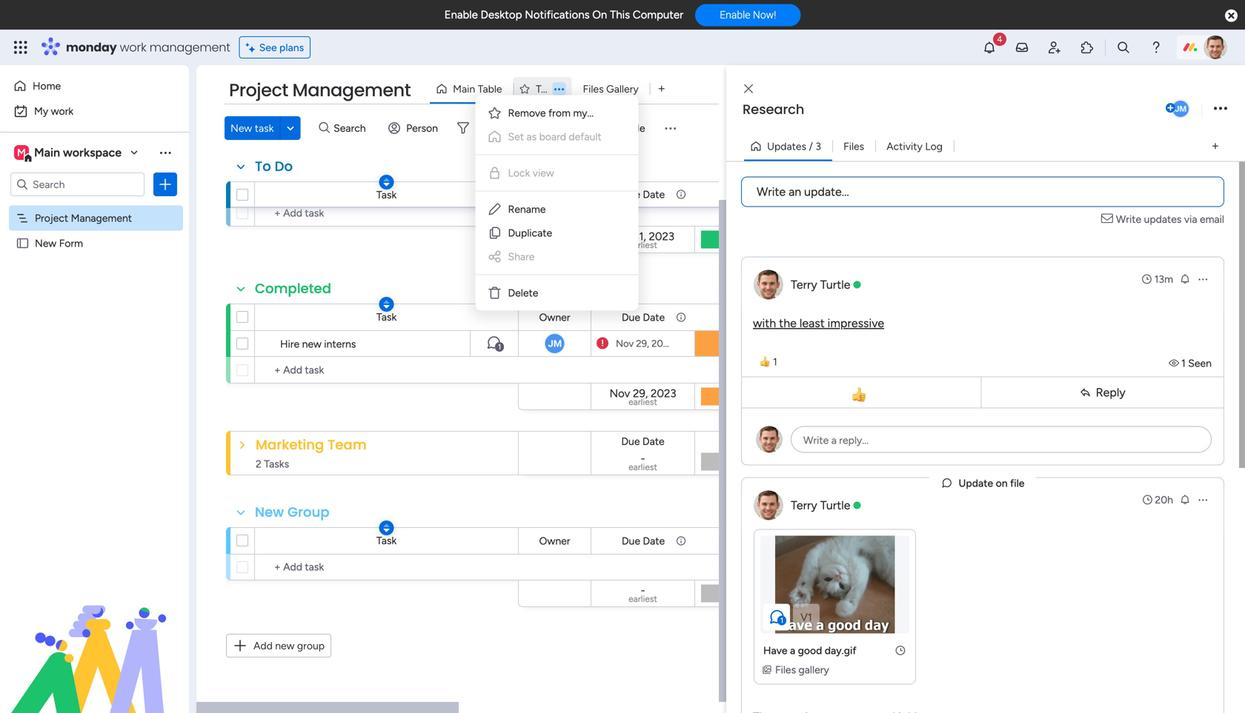 Task type: vqa. For each thing, say whether or not it's contained in the screenshot.
Copied! icon to the bottom
no



Task type: locate. For each thing, give the bounding box(es) containing it.
terry
[[791, 278, 818, 292], [791, 499, 818, 513]]

my work
[[34, 105, 73, 118]]

Research field
[[739, 100, 1163, 119]]

0 vertical spatial write
[[757, 185, 786, 199]]

1 vertical spatial new
[[275, 640, 295, 653]]

13m
[[1155, 273, 1174, 286]]

sort desc image for new group
[[384, 523, 390, 534]]

menu containing remove from my favorites
[[476, 95, 639, 311]]

rename image
[[487, 202, 502, 217]]

1 horizontal spatial work
[[120, 39, 146, 56]]

1 due from the top
[[622, 188, 640, 201]]

options image up from
[[549, 85, 570, 93]]

update feed image
[[1015, 40, 1030, 55]]

v2 overdue deadline image
[[597, 337, 609, 351]]

via
[[1185, 213, 1198, 226]]

1 vertical spatial options image
[[158, 177, 173, 192]]

table
[[478, 83, 502, 95], [536, 83, 560, 95]]

owner
[[539, 188, 570, 201], [539, 311, 570, 324], [539, 535, 570, 548]]

menu image
[[663, 121, 678, 136]]

0 horizontal spatial main
[[34, 146, 60, 160]]

2 vertical spatial new
[[255, 503, 284, 522]]

0 horizontal spatial options image
[[549, 85, 570, 93]]

1 vertical spatial files
[[844, 140, 865, 153]]

option
[[0, 205, 189, 208]]

0 horizontal spatial files
[[583, 83, 604, 95]]

see
[[259, 41, 277, 54]]

date for due date field corresponding to first column information icon from the bottom of the page
[[643, 535, 665, 548]]

20h link
[[1142, 493, 1174, 508]]

marketing
[[256, 436, 324, 455]]

new
[[302, 338, 322, 351], [275, 640, 295, 653]]

management up search 'field'
[[292, 78, 411, 103]]

new for new group
[[255, 503, 284, 522]]

1 earliest from the top
[[629, 240, 657, 251]]

0 vertical spatial files
[[583, 83, 604, 95]]

due date up - earliest
[[622, 535, 665, 548]]

2 owner from the top
[[539, 311, 570, 324]]

Due Date field
[[618, 186, 669, 203], [618, 310, 669, 326], [618, 434, 668, 450], [618, 533, 669, 550]]

my
[[34, 105, 48, 118]]

due up - earliest
[[622, 535, 640, 548]]

options image down the workspace options image
[[158, 177, 173, 192]]

due down nov 29, 2023 earliest
[[622, 436, 640, 448]]

home link
[[9, 74, 180, 98]]

0 vertical spatial options image
[[1214, 99, 1228, 119]]

/ right sort
[[575, 122, 579, 135]]

table up from
[[536, 83, 560, 95]]

0 horizontal spatial write
[[757, 185, 786, 199]]

1 horizontal spatial enable
[[720, 9, 751, 21]]

/
[[575, 122, 579, 135], [809, 140, 813, 153]]

public board image
[[16, 236, 30, 251]]

angle down image
[[287, 123, 294, 134]]

nov right v2 overdue deadline image
[[616, 338, 634, 350]]

files up my
[[583, 83, 604, 95]]

2023 down nov 29, 2023 at the top of page
[[651, 387, 676, 401]]

due date field down nov 29, 2023 earliest
[[618, 434, 668, 450]]

1 turtle from the top
[[820, 278, 851, 292]]

form
[[59, 237, 83, 250]]

terry turtle image
[[1204, 36, 1228, 59]]

enable for enable now!
[[720, 9, 751, 21]]

task down sort desc image
[[376, 311, 397, 324]]

2 due date field from the top
[[618, 310, 669, 326]]

2 turtle from the top
[[820, 499, 851, 513]]

date down nov 29, 2023 earliest
[[643, 436, 665, 448]]

earliest inside due date - earliest
[[629, 462, 657, 473]]

update
[[959, 477, 994, 490]]

project up new form
[[35, 212, 68, 225]]

project management up form
[[35, 212, 132, 225]]

2 task from the top
[[376, 311, 397, 324]]

0 horizontal spatial new
[[35, 237, 57, 250]]

interns
[[324, 338, 356, 351]]

main inside 'workspace selection' element
[[34, 146, 60, 160]]

2 horizontal spatial files
[[844, 140, 865, 153]]

0 vertical spatial sort desc image
[[384, 177, 390, 188]]

1 horizontal spatial options image
[[1197, 274, 1209, 285]]

day.gif
[[825, 645, 857, 658]]

nov for nov 29, 2023 earliest
[[610, 387, 630, 401]]

menu
[[476, 95, 639, 311]]

0 vertical spatial terry turtle link
[[791, 278, 851, 292]]

add
[[254, 640, 273, 653]]

due date field up - earliest
[[618, 533, 669, 550]]

write
[[757, 185, 786, 199], [1116, 213, 1142, 226], [804, 434, 829, 447]]

1 vertical spatial management
[[71, 212, 132, 225]]

files right the 3
[[844, 140, 865, 153]]

options image right reminder icon
[[1197, 274, 1209, 285]]

0 vertical spatial terry
[[791, 278, 818, 292]]

sort desc image down the person popup button
[[384, 177, 390, 188]]

write for write an update...
[[757, 185, 786, 199]]

new inside button
[[275, 640, 295, 653]]

1 table from the left
[[478, 83, 502, 95]]

2 - from the top
[[641, 584, 645, 598]]

a
[[832, 434, 837, 447], [790, 645, 796, 658]]

2 terry from the top
[[791, 499, 818, 513]]

from
[[549, 107, 571, 119]]

main
[[453, 83, 475, 95], [34, 146, 60, 160]]

29, down nov 29, 2023 at the top of page
[[633, 387, 648, 401]]

filter
[[475, 122, 499, 135]]

1 horizontal spatial files
[[775, 664, 796, 677]]

new inside button
[[231, 122, 252, 135]]

- inside - earliest
[[641, 584, 645, 598]]

nov
[[616, 338, 634, 350], [610, 387, 630, 401]]

1 horizontal spatial project management
[[229, 78, 411, 103]]

0 vertical spatial work
[[120, 39, 146, 56]]

new
[[231, 122, 252, 135], [35, 237, 57, 250], [255, 503, 284, 522]]

nov 29, 2023
[[616, 338, 674, 350]]

sort
[[553, 122, 572, 135]]

4 image
[[993, 30, 1007, 47]]

management up form
[[71, 212, 132, 225]]

set as board default
[[508, 130, 602, 143]]

2 vertical spatial due date
[[622, 535, 665, 548]]

turtle up with the least impressive
[[820, 278, 851, 292]]

terry up least
[[791, 278, 818, 292]]

2 sort desc image from the top
[[384, 523, 390, 534]]

terry turtle link
[[791, 278, 851, 292], [791, 499, 851, 513]]

monday work management
[[66, 39, 230, 56]]

1 vertical spatial owner
[[539, 311, 570, 324]]

view
[[533, 167, 554, 179]]

main up filter popup button
[[453, 83, 475, 95]]

13m link
[[1141, 272, 1174, 287]]

1 - from the top
[[641, 452, 645, 466]]

update...
[[804, 185, 849, 199]]

0 vertical spatial project management
[[229, 78, 411, 103]]

1 horizontal spatial /
[[809, 140, 813, 153]]

task up + add task text box
[[376, 535, 397, 547]]

2023 for nov 29, 2023
[[651, 387, 676, 401]]

3 earliest from the top
[[629, 462, 657, 473]]

new right "add"
[[275, 640, 295, 653]]

29, right v2 overdue deadline image
[[636, 338, 649, 350]]

lottie animation element
[[0, 564, 189, 714]]

2 vertical spatial options image
[[1197, 274, 1209, 285]]

new inside field
[[255, 503, 284, 522]]

1 horizontal spatial main
[[453, 83, 475, 95]]

1 horizontal spatial management
[[292, 78, 411, 103]]

new for new task
[[231, 122, 252, 135]]

Project Management field
[[225, 78, 415, 103]]

0 vertical spatial management
[[292, 78, 411, 103]]

new right public board image at top left
[[35, 237, 57, 250]]

2 vertical spatial files
[[775, 664, 796, 677]]

1 horizontal spatial write
[[804, 434, 829, 447]]

task for to do
[[376, 189, 397, 201]]

due date field for first column information icon from the bottom of the page
[[618, 533, 669, 550]]

a left reply...
[[832, 434, 837, 447]]

write inside write an update... button
[[757, 185, 786, 199]]

2 vertical spatial write
[[804, 434, 829, 447]]

list box containing project management
[[0, 203, 189, 456]]

date left column information image
[[643, 188, 665, 201]]

Completed field
[[251, 279, 335, 299]]

2 vertical spatial task
[[376, 535, 397, 547]]

add new group
[[254, 640, 325, 653]]

options image
[[549, 85, 570, 93], [1197, 494, 1209, 506]]

0 vertical spatial terry turtle
[[791, 278, 851, 292]]

turtle for 13m
[[820, 278, 851, 292]]

terry turtle link up with the least impressive
[[791, 278, 851, 292]]

email
[[1200, 213, 1225, 226]]

earliest inside oct 31, 2023 earliest
[[629, 240, 657, 251]]

v2 seen image
[[1169, 357, 1182, 370]]

1 vertical spatial 2023
[[652, 338, 674, 350]]

1 vertical spatial + add task text field
[[262, 362, 512, 380]]

1 horizontal spatial project
[[229, 78, 288, 103]]

nov inside nov 29, 2023 earliest
[[610, 387, 630, 401]]

2023 inside oct 31, 2023 earliest
[[649, 230, 675, 243]]

2023 right 31,
[[649, 230, 675, 243]]

activity
[[887, 140, 923, 153]]

management
[[292, 78, 411, 103], [71, 212, 132, 225]]

1 vertical spatial work
[[51, 105, 73, 118]]

0 vertical spatial task
[[376, 189, 397, 201]]

project management
[[229, 78, 411, 103], [35, 212, 132, 225]]

terry for 13m
[[791, 278, 818, 292]]

new right hire
[[302, 338, 322, 351]]

list box
[[0, 203, 189, 456]]

write left an
[[757, 185, 786, 199]]

3 task from the top
[[376, 535, 397, 547]]

0 vertical spatial due date
[[622, 188, 665, 201]]

sort desc image
[[384, 177, 390, 188], [384, 523, 390, 534]]

Owner field
[[536, 186, 574, 203], [536, 310, 574, 326], [536, 533, 574, 550]]

1 vertical spatial nov
[[610, 387, 630, 401]]

0 horizontal spatial a
[[790, 645, 796, 658]]

1 horizontal spatial new
[[302, 338, 322, 351]]

task down the person popup button
[[376, 189, 397, 201]]

1 vertical spatial due date
[[622, 311, 665, 324]]

task
[[376, 189, 397, 201], [376, 311, 397, 324], [376, 535, 397, 547]]

1 vertical spatial options image
[[1197, 494, 1209, 506]]

nov down nov 29, 2023 at the top of page
[[610, 387, 630, 401]]

0 vertical spatial new
[[302, 338, 322, 351]]

due date up nov 29, 2023 at the top of page
[[622, 311, 665, 324]]

/ left the 3
[[809, 140, 813, 153]]

1 vertical spatial 29,
[[633, 387, 648, 401]]

2 horizontal spatial options image
[[1214, 99, 1228, 119]]

enable left "desktop"
[[445, 8, 478, 21]]

29, inside nov 29, 2023 earliest
[[633, 387, 648, 401]]

1 due date field from the top
[[618, 186, 669, 203]]

1 sort desc image from the top
[[384, 177, 390, 188]]

0 vertical spatial new
[[231, 122, 252, 135]]

0 horizontal spatial project
[[35, 212, 68, 225]]

0 vertical spatial a
[[832, 434, 837, 447]]

enable inside button
[[720, 9, 751, 21]]

workspace
[[63, 146, 122, 160]]

project
[[229, 78, 288, 103], [35, 212, 68, 225]]

2 due from the top
[[622, 311, 640, 324]]

owner field for new group
[[536, 533, 574, 550]]

0 vertical spatial owner field
[[536, 186, 574, 203]]

0 horizontal spatial management
[[71, 212, 132, 225]]

1 vertical spatial /
[[809, 140, 813, 153]]

delete image
[[487, 286, 502, 301]]

1 vertical spatial terry turtle
[[791, 499, 851, 513]]

column information image
[[675, 312, 687, 324], [675, 536, 687, 547]]

set as board default image
[[487, 129, 502, 144]]

jeremy miller image
[[1171, 99, 1191, 119]]

invite members image
[[1047, 40, 1062, 55]]

0 horizontal spatial project management
[[35, 212, 132, 225]]

due date - earliest
[[622, 436, 665, 473]]

0 vertical spatial main
[[453, 83, 475, 95]]

0 vertical spatial 29,
[[636, 338, 649, 350]]

earliest
[[629, 240, 657, 251], [629, 397, 657, 408], [629, 462, 657, 473], [629, 594, 657, 605]]

0 horizontal spatial /
[[575, 122, 579, 135]]

0 horizontal spatial options image
[[158, 177, 173, 192]]

1 enable from the left
[[445, 8, 478, 21]]

write left reply...
[[804, 434, 829, 447]]

1 vertical spatial write
[[1116, 213, 1142, 226]]

0 vertical spatial nov
[[616, 338, 634, 350]]

home
[[33, 80, 61, 92]]

enable left now!
[[720, 9, 751, 21]]

1 button down delete image
[[470, 331, 518, 357]]

task
[[255, 122, 274, 135]]

0 vertical spatial options image
[[549, 85, 570, 93]]

1 task from the top
[[376, 189, 397, 201]]

enable now! button
[[696, 4, 801, 26]]

- earliest
[[629, 584, 657, 605]]

4 earliest from the top
[[629, 594, 657, 605]]

1 vertical spatial task
[[376, 311, 397, 324]]

project management up v2 search image
[[229, 78, 411, 103]]

options image
[[1214, 99, 1228, 119], [158, 177, 173, 192], [1197, 274, 1209, 285]]

owner for completed
[[539, 311, 570, 324]]

1
[[582, 122, 586, 135], [498, 343, 501, 352], [773, 356, 777, 368], [1182, 357, 1186, 370], [781, 617, 784, 626]]

sort desc image up + add task text box
[[384, 523, 390, 534]]

due up 31,
[[622, 188, 640, 201]]

0 horizontal spatial new
[[275, 640, 295, 653]]

gallery
[[606, 83, 639, 95]]

1 vertical spatial project
[[35, 212, 68, 225]]

notifications image
[[982, 40, 997, 55]]

board
[[539, 130, 566, 143]]

share
[[508, 251, 535, 263]]

+ Add task text field
[[262, 559, 512, 577]]

/ for 3
[[809, 140, 813, 153]]

due date field up nov 29, 2023 at the top of page
[[618, 310, 669, 326]]

a for have
[[790, 645, 796, 658]]

date for column information image due date field
[[643, 188, 665, 201]]

1 terry turtle from the top
[[791, 278, 851, 292]]

/ inside button
[[809, 140, 813, 153]]

v2 search image
[[319, 120, 330, 137]]

main table
[[453, 83, 502, 95]]

2 vertical spatial 2023
[[651, 387, 676, 401]]

1 horizontal spatial options image
[[1197, 494, 1209, 506]]

work right my
[[51, 105, 73, 118]]

1 vertical spatial a
[[790, 645, 796, 658]]

1 terry from the top
[[791, 278, 818, 292]]

sort desc image
[[384, 299, 390, 310]]

1 horizontal spatial a
[[832, 434, 837, 447]]

dapulse addbtn image
[[1166, 104, 1176, 113]]

2 horizontal spatial new
[[255, 503, 284, 522]]

reminder image
[[1179, 273, 1191, 285]]

desktop
[[481, 8, 522, 21]]

2 vertical spatial owner field
[[536, 533, 574, 550]]

project inside list box
[[35, 212, 68, 225]]

1 vertical spatial terry turtle link
[[791, 499, 851, 513]]

terry turtle up with the least impressive
[[791, 278, 851, 292]]

remove from my favorites image
[[487, 106, 502, 120]]

+ Add task text field
[[262, 205, 512, 222], [262, 362, 512, 380]]

see plans button
[[239, 36, 311, 59]]

hide
[[623, 122, 645, 135]]

with the least impressive
[[753, 317, 884, 331]]

a for write
[[832, 434, 837, 447]]

work inside 'my work' option
[[51, 105, 73, 118]]

1 button down the with
[[754, 353, 783, 371]]

2 earliest from the top
[[629, 397, 657, 408]]

0 vertical spatial turtle
[[820, 278, 851, 292]]

due
[[622, 188, 640, 201], [622, 311, 640, 324], [622, 436, 640, 448], [622, 535, 640, 548]]

1 horizontal spatial new
[[231, 122, 252, 135]]

0 vertical spatial -
[[641, 452, 645, 466]]

seen
[[1189, 357, 1212, 370]]

date up - earliest
[[643, 535, 665, 548]]

envelope o image
[[1102, 212, 1116, 227]]

2 enable from the left
[[720, 9, 751, 21]]

0 horizontal spatial table
[[478, 83, 502, 95]]

2 column information image from the top
[[675, 536, 687, 547]]

dapulse close image
[[1225, 9, 1238, 24]]

write for write updates via email
[[1116, 213, 1142, 226]]

now!
[[753, 9, 776, 21]]

options image right reminder image
[[1197, 494, 1209, 506]]

reply button
[[985, 381, 1221, 405]]

due date field left column information image
[[618, 186, 669, 203]]

due up nov 29, 2023 at the top of page
[[622, 311, 640, 324]]

2 terry turtle link from the top
[[791, 499, 851, 513]]

1 vertical spatial new
[[35, 237, 57, 250]]

4 due date field from the top
[[618, 533, 669, 550]]

group
[[288, 503, 330, 522]]

main for main workspace
[[34, 146, 60, 160]]

main inside button
[[453, 83, 475, 95]]

project up task
[[229, 78, 288, 103]]

options image up add view icon
[[1214, 99, 1228, 119]]

1 column information image from the top
[[675, 312, 687, 324]]

to do
[[255, 157, 293, 176]]

0 vertical spatial column information image
[[675, 312, 687, 324]]

1 vertical spatial -
[[641, 584, 645, 598]]

due inside due date - earliest
[[622, 436, 640, 448]]

main right the workspace icon
[[34, 146, 60, 160]]

work for my
[[51, 105, 73, 118]]

terry turtle for 20h
[[791, 499, 851, 513]]

my work option
[[9, 99, 180, 123]]

earliest inside nov 29, 2023 earliest
[[629, 397, 657, 408]]

turtle down the write a reply...
[[820, 499, 851, 513]]

1 vertical spatial column information image
[[675, 536, 687, 547]]

20h
[[1155, 494, 1174, 507]]

files down have
[[775, 664, 796, 677]]

3 due from the top
[[622, 436, 640, 448]]

0 horizontal spatial enable
[[445, 8, 478, 21]]

files for files gallery
[[775, 664, 796, 677]]

3 owner from the top
[[539, 535, 570, 548]]

New Group field
[[251, 503, 333, 523]]

updates / 3 button
[[744, 135, 833, 158]]

2 owner field from the top
[[536, 310, 574, 326]]

0 horizontal spatial work
[[51, 105, 73, 118]]

0 vertical spatial project
[[229, 78, 288, 103]]

plans
[[280, 41, 304, 54]]

2023 inside nov 29, 2023 earliest
[[651, 387, 676, 401]]

due date left column information image
[[622, 188, 665, 201]]

new left task
[[231, 122, 252, 135]]

terry down the write a reply...
[[791, 499, 818, 513]]

terry turtle link for 13m
[[791, 278, 851, 292]]

terry for 20h
[[791, 499, 818, 513]]

0 vertical spatial owner
[[539, 188, 570, 201]]

files inside button
[[844, 140, 865, 153]]

1 terry turtle link from the top
[[791, 278, 851, 292]]

1 down the with
[[773, 356, 777, 368]]

main workspace
[[34, 146, 122, 160]]

main table button
[[430, 77, 513, 101]]

a right have
[[790, 645, 796, 658]]

2023 up nov 29, 2023 earliest
[[652, 338, 674, 350]]

have a good day.gif
[[764, 645, 857, 658]]

table up remove from my favorites icon
[[478, 83, 502, 95]]

1 button
[[470, 331, 518, 357], [754, 353, 783, 371]]

0 vertical spatial 2023
[[649, 230, 675, 243]]

monday
[[66, 39, 117, 56]]

2 vertical spatial owner
[[539, 535, 570, 548]]

1 due date from the top
[[622, 188, 665, 201]]

work for monday
[[120, 39, 146, 56]]

2 horizontal spatial write
[[1116, 213, 1142, 226]]

new for new form
[[35, 237, 57, 250]]

0 vertical spatial /
[[575, 122, 579, 135]]

0 horizontal spatial 1 button
[[470, 331, 518, 357]]

3 owner field from the top
[[536, 533, 574, 550]]

terry turtle down the write a reply...
[[791, 499, 851, 513]]

1 vertical spatial owner field
[[536, 310, 574, 326]]

1 vertical spatial terry
[[791, 499, 818, 513]]

new left group
[[255, 503, 284, 522]]

write left updates
[[1116, 213, 1142, 226]]

due date field for 1st column information icon
[[618, 310, 669, 326]]

2 terry turtle from the top
[[791, 499, 851, 513]]

oct 31, 2023 earliest
[[612, 230, 675, 251]]

files for files
[[844, 140, 865, 153]]

1 horizontal spatial table
[[536, 83, 560, 95]]

1 vertical spatial main
[[34, 146, 60, 160]]

0 vertical spatial + add task text field
[[262, 205, 512, 222]]

terry turtle link down the write a reply...
[[791, 499, 851, 513]]

date up nov 29, 2023 at the top of page
[[643, 311, 665, 324]]

work right monday in the left top of the page
[[120, 39, 146, 56]]

due date field for column information image
[[618, 186, 669, 203]]

as
[[527, 130, 537, 143]]

1 vertical spatial sort desc image
[[384, 523, 390, 534]]

help image
[[1149, 40, 1164, 55]]



Task type: describe. For each thing, give the bounding box(es) containing it.
reminder image
[[1179, 494, 1191, 506]]

set
[[508, 130, 524, 143]]

an
[[789, 185, 802, 199]]

new group
[[255, 503, 330, 522]]

notifications
[[525, 8, 590, 21]]

management inside "field"
[[292, 78, 411, 103]]

my work link
[[9, 99, 180, 123]]

project management inside project management "field"
[[229, 78, 411, 103]]

lock
[[508, 167, 530, 179]]

files button
[[833, 135, 876, 158]]

have
[[764, 645, 788, 658]]

project inside "field"
[[229, 78, 288, 103]]

enable now!
[[720, 9, 776, 21]]

terry turtle for 13m
[[791, 278, 851, 292]]

29, for nov 29, 2023
[[636, 338, 649, 350]]

2 due date from the top
[[622, 311, 665, 324]]

turtle for 20h
[[820, 499, 851, 513]]

marketing team
[[256, 436, 367, 455]]

add view image
[[1213, 141, 1219, 152]]

Search field
[[330, 118, 374, 139]]

owner field for completed
[[536, 310, 574, 326]]

hire
[[280, 338, 300, 351]]

lock view image
[[487, 166, 502, 181]]

write a reply...
[[804, 434, 869, 447]]

reply...
[[839, 434, 869, 447]]

1 down delete image
[[498, 343, 501, 352]]

filter button
[[451, 116, 521, 140]]

31,
[[633, 230, 646, 243]]

updates
[[767, 140, 807, 153]]

Search in workspace field
[[31, 176, 124, 193]]

files gallery
[[583, 83, 639, 95]]

29, for nov 29, 2023 earliest
[[633, 387, 648, 401]]

home option
[[9, 74, 180, 98]]

log
[[925, 140, 943, 153]]

1 + add task text field from the top
[[262, 205, 512, 222]]

/ for 1
[[575, 122, 579, 135]]

3 due date field from the top
[[618, 434, 668, 450]]

see plans
[[259, 41, 304, 54]]

gallery
[[799, 664, 829, 677]]

lock view menu item
[[487, 164, 627, 182]]

sort / 1
[[553, 122, 586, 135]]

updates / 3
[[767, 140, 821, 153]]

lottie animation image
[[0, 564, 189, 714]]

1 down my
[[582, 122, 586, 135]]

files gallery
[[775, 664, 829, 677]]

files gallery button
[[761, 662, 834, 679]]

team
[[328, 436, 367, 455]]

activity log
[[887, 140, 943, 153]]

3
[[816, 140, 821, 153]]

new task
[[231, 122, 274, 135]]

terry turtle link for 20h
[[791, 499, 851, 513]]

m
[[17, 146, 26, 159]]

1 seen
[[1182, 357, 1212, 370]]

date for due date field for 1st column information icon
[[643, 311, 665, 324]]

task for new group
[[376, 535, 397, 547]]

activity log button
[[876, 135, 954, 158]]

task for completed
[[376, 311, 397, 324]]

date inside due date - earliest
[[643, 436, 665, 448]]

remove
[[508, 107, 546, 119]]

this
[[610, 8, 630, 21]]

updates
[[1144, 213, 1182, 226]]

1 left the seen
[[1182, 357, 1186, 370]]

1 owner field from the top
[[536, 186, 574, 203]]

new for hire
[[302, 338, 322, 351]]

earliest for date
[[629, 462, 657, 473]]

4 due from the top
[[622, 535, 640, 548]]

person
[[406, 122, 438, 135]]

options image inside table button
[[549, 85, 570, 93]]

enable desktop notifications on this computer
[[445, 8, 684, 21]]

1 left "v1"
[[781, 617, 784, 626]]

nov for nov 29, 2023
[[616, 338, 634, 350]]

sort desc image for to do
[[384, 177, 390, 188]]

share image
[[487, 249, 502, 264]]

duplicate
[[508, 227, 552, 239]]

favorites
[[508, 125, 549, 137]]

owner for new group
[[539, 535, 570, 548]]

1 horizontal spatial 1 button
[[754, 353, 783, 371]]

- inside due date - earliest
[[641, 452, 645, 466]]

workspace selection element
[[14, 144, 124, 163]]

1 owner from the top
[[539, 188, 570, 201]]

delete
[[508, 287, 538, 299]]

new task button
[[225, 116, 280, 140]]

1 vertical spatial project management
[[35, 212, 132, 225]]

workspace image
[[14, 145, 29, 161]]

set as board default menu item
[[487, 128, 627, 146]]

completed
[[255, 279, 331, 298]]

close image
[[744, 84, 753, 94]]

reply
[[1096, 386, 1126, 400]]

enable for enable desktop notifications on this computer
[[445, 8, 478, 21]]

remove from my favorites
[[508, 107, 588, 137]]

v1
[[801, 612, 812, 624]]

arrow down image
[[504, 119, 521, 137]]

least
[[800, 317, 825, 331]]

new form
[[35, 237, 83, 250]]

share menu item
[[487, 248, 627, 266]]

duplicate image
[[487, 226, 502, 241]]

on
[[996, 477, 1008, 490]]

impressive
[[828, 317, 884, 331]]

2023 for oct 31, 2023
[[649, 230, 675, 243]]

add view image
[[659, 84, 665, 94]]

main for main table
[[453, 83, 475, 95]]

workspace options image
[[158, 145, 173, 160]]

monday marketplace image
[[1080, 40, 1095, 55]]

3 due date from the top
[[622, 535, 665, 548]]

on
[[593, 8, 607, 21]]

write updates via email
[[1116, 213, 1225, 226]]

hide button
[[600, 116, 654, 140]]

lock view
[[508, 167, 554, 179]]

new for add
[[275, 640, 295, 653]]

write for write a reply...
[[804, 434, 829, 447]]

search everything image
[[1116, 40, 1131, 55]]

2 table from the left
[[536, 83, 560, 95]]

files for files gallery
[[583, 83, 604, 95]]

research
[[743, 100, 804, 119]]

file
[[1010, 477, 1025, 490]]

To Do field
[[251, 157, 297, 176]]

group
[[297, 640, 325, 653]]

add new group button
[[226, 635, 331, 658]]

Marketing Team field
[[252, 436, 370, 455]]

earliest for 31,
[[629, 240, 657, 251]]

table button
[[513, 77, 572, 101]]

oct
[[612, 230, 630, 243]]

select product image
[[13, 40, 28, 55]]

write an update...
[[757, 185, 849, 199]]

with
[[753, 317, 776, 331]]

column information image
[[675, 189, 687, 201]]

my
[[573, 107, 588, 119]]

2 + add task text field from the top
[[262, 362, 512, 380]]

update on file
[[959, 477, 1025, 490]]

earliest for 29,
[[629, 397, 657, 408]]



